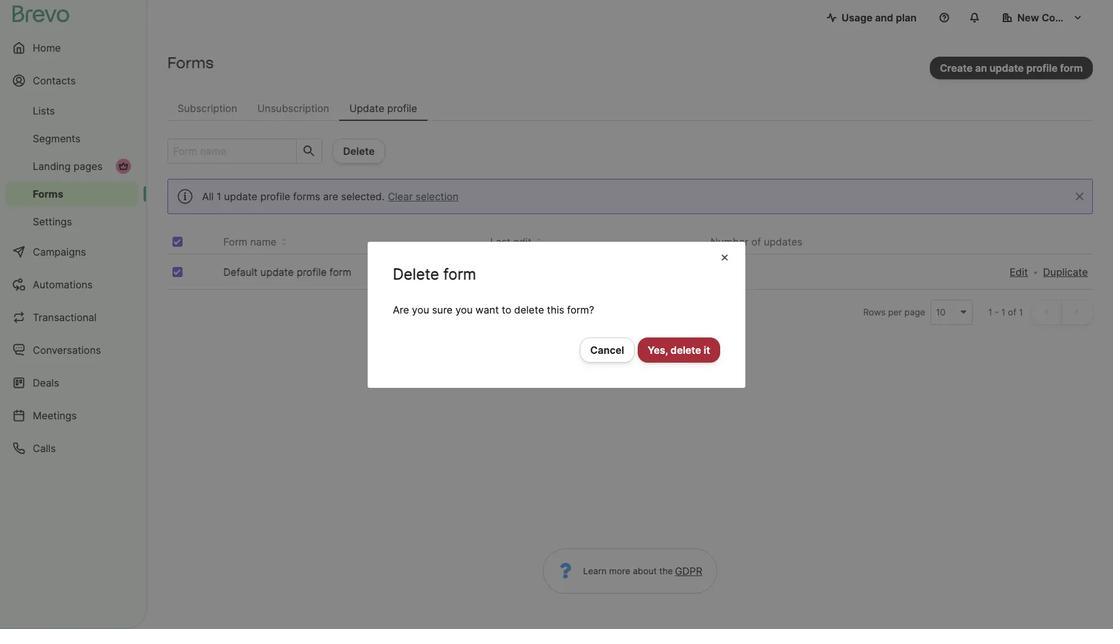Task type: vqa. For each thing, say whether or not it's contained in the screenshot.
the All
yes



Task type: describe. For each thing, give the bounding box(es) containing it.
settings link
[[5, 209, 139, 234]]

0 vertical spatial update
[[224, 190, 257, 203]]

deals link
[[5, 368, 139, 398]]

it
[[704, 344, 710, 356]]

default update profile form
[[223, 266, 351, 278]]

update
[[349, 102, 384, 115]]

cancel
[[590, 344, 624, 356]]

settings
[[33, 215, 72, 228]]

usage
[[842, 11, 873, 24]]

are you sure you want to delete this form?
[[393, 303, 594, 316]]

usage and plan button
[[817, 5, 927, 30]]

yes,
[[648, 344, 668, 356]]

gdpr
[[675, 565, 703, 577]]

Campaign name search field
[[168, 139, 291, 163]]

number
[[711, 236, 749, 248]]

landing pages
[[33, 160, 103, 173]]

edit
[[1010, 266, 1028, 278]]

and
[[875, 11, 894, 24]]

update profile link
[[339, 96, 427, 121]]

1 horizontal spatial of
[[1008, 307, 1017, 317]]

selection
[[416, 190, 459, 203]]

0 horizontal spatial delete
[[514, 303, 544, 316]]

default
[[223, 266, 258, 278]]

close image
[[721, 248, 729, 264]]

name
[[250, 236, 277, 248]]

profile inside "link"
[[387, 102, 417, 115]]

number of updates button
[[711, 234, 813, 249]]

0 horizontal spatial form
[[330, 266, 351, 278]]

rows per page
[[863, 307, 926, 317]]

1 vertical spatial update
[[260, 266, 294, 278]]

want
[[476, 303, 499, 316]]

this
[[547, 303, 564, 316]]

all
[[202, 190, 214, 203]]

deals
[[33, 377, 59, 389]]

yes, delete it button
[[638, 337, 720, 362]]

new
[[1018, 11, 1040, 24]]

calls
[[33, 442, 56, 455]]

1 you from the left
[[412, 303, 429, 316]]

default update profile form link
[[223, 266, 351, 278]]

1 vertical spatial forms
[[33, 188, 63, 200]]

lists
[[33, 105, 55, 117]]

pages
[[74, 160, 103, 173]]

conversations link
[[5, 335, 139, 365]]

page
[[905, 307, 926, 317]]

new company
[[1018, 11, 1089, 24]]

landing pages link
[[5, 154, 139, 179]]

form name
[[223, 236, 277, 248]]

campaigns link
[[5, 237, 139, 267]]

update profile
[[349, 102, 417, 115]]

landing
[[33, 160, 71, 173]]

edit
[[513, 236, 532, 248]]

to
[[502, 303, 512, 316]]

transactional
[[33, 311, 97, 324]]



Task type: locate. For each thing, give the bounding box(es) containing it.
update right all
[[224, 190, 257, 203]]

duplicate link
[[1043, 264, 1088, 280]]

of inside button
[[752, 236, 761, 248]]

1 horizontal spatial forms
[[168, 54, 214, 72]]

segments link
[[5, 126, 139, 151]]

forms
[[293, 190, 320, 203]]

selected.
[[341, 190, 385, 203]]

campaigns
[[33, 246, 86, 258]]

home link
[[5, 33, 139, 63]]

you
[[412, 303, 429, 316], [456, 303, 473, 316]]

delete left it
[[671, 344, 701, 356]]

search button
[[296, 139, 322, 163]]

last edit
[[490, 236, 532, 248]]

number of updates
[[711, 236, 803, 248]]

forms
[[168, 54, 214, 72], [33, 188, 63, 200]]

2 horizontal spatial profile
[[387, 102, 417, 115]]

automations
[[33, 278, 93, 291]]

clear selection link
[[385, 189, 462, 204]]

company
[[1042, 11, 1089, 24]]

meetings link
[[5, 401, 139, 431]]

delete inside button
[[671, 344, 701, 356]]

form
[[223, 236, 247, 248]]

you right "are"
[[412, 303, 429, 316]]

0 vertical spatial of
[[752, 236, 761, 248]]

1 horizontal spatial delete
[[671, 344, 701, 356]]

plan
[[896, 11, 917, 24]]

1 horizontal spatial profile
[[297, 266, 327, 278]]

subscription
[[178, 102, 237, 115]]

1 vertical spatial delete
[[671, 344, 701, 356]]

clear
[[388, 190, 413, 203]]

1 vertical spatial profile
[[260, 190, 290, 203]]

form
[[443, 265, 476, 283], [330, 266, 351, 278]]

0 horizontal spatial profile
[[260, 190, 290, 203]]

form name button
[[223, 234, 287, 249]]

2 vertical spatial profile
[[297, 266, 327, 278]]

are
[[393, 303, 409, 316]]

0 vertical spatial profile
[[387, 102, 417, 115]]

edit link
[[1010, 264, 1028, 280]]

meetings
[[33, 409, 77, 422]]

forms down landing
[[33, 188, 63, 200]]

subscription link
[[168, 96, 247, 121]]

1 horizontal spatial form
[[443, 265, 476, 283]]

per
[[888, 307, 902, 317]]

calls link
[[5, 433, 139, 463]]

contacts link
[[5, 65, 139, 96]]

you right sure
[[456, 303, 473, 316]]

0 horizontal spatial of
[[752, 236, 761, 248]]

search image
[[302, 144, 317, 159]]

transactional link
[[5, 302, 139, 333]]

delete
[[393, 265, 439, 283]]

left___rvooi image
[[118, 161, 128, 171]]

0 horizontal spatial forms
[[33, 188, 63, 200]]

2 you from the left
[[456, 303, 473, 316]]

1 - 1 of 1
[[989, 307, 1023, 317]]

unsubscription
[[257, 102, 329, 115]]

-
[[995, 307, 999, 317]]

0 horizontal spatial update
[[224, 190, 257, 203]]

delete right to
[[514, 303, 544, 316]]

profile
[[387, 102, 417, 115], [260, 190, 290, 203], [297, 266, 327, 278]]

0 vertical spatial delete
[[514, 303, 544, 316]]

all 1 update profile forms are selected. clear selection
[[202, 190, 459, 203]]

forms link
[[5, 181, 139, 207]]

update
[[224, 190, 257, 203], [260, 266, 294, 278]]

0 vertical spatial forms
[[168, 54, 214, 72]]

gdpr link
[[673, 564, 703, 579]]

home
[[33, 42, 61, 54]]

1 horizontal spatial update
[[260, 266, 294, 278]]

of right -
[[1008, 307, 1017, 317]]

1 vertical spatial of
[[1008, 307, 1017, 317]]

segments
[[33, 132, 81, 145]]

sure
[[432, 303, 453, 316]]

lists link
[[5, 98, 139, 123]]

last edit button
[[490, 234, 542, 249]]

unsubscription link
[[247, 96, 339, 121]]

last
[[490, 236, 511, 248]]

contacts
[[33, 74, 76, 87]]

delete form
[[393, 265, 476, 283]]

0 horizontal spatial you
[[412, 303, 429, 316]]

rows
[[863, 307, 886, 317]]

usage and plan
[[842, 11, 917, 24]]

of
[[752, 236, 761, 248], [1008, 307, 1017, 317]]

duplicate
[[1043, 266, 1088, 278]]

automations link
[[5, 270, 139, 300]]

conversations
[[33, 344, 101, 356]]

of right number in the right of the page
[[752, 236, 761, 248]]

form?
[[567, 303, 594, 316]]

updates
[[764, 236, 803, 248]]

forms up subscription
[[168, 54, 214, 72]]

yes, delete it
[[648, 344, 710, 356]]

delete
[[514, 303, 544, 316], [671, 344, 701, 356]]

new company button
[[992, 5, 1093, 30]]

are
[[323, 190, 338, 203]]

1 horizontal spatial you
[[456, 303, 473, 316]]

cancel button
[[580, 337, 635, 362]]

update down name
[[260, 266, 294, 278]]



